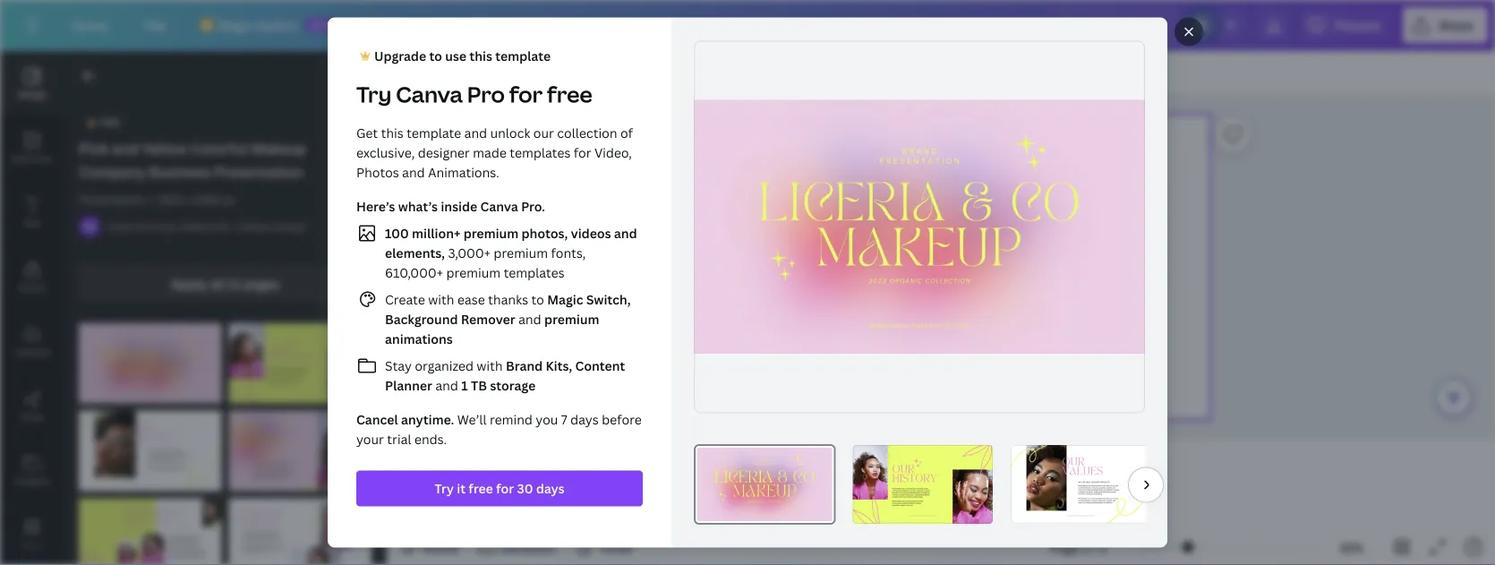 Task type: locate. For each thing, give the bounding box(es) containing it.
organized
[[415, 357, 474, 374]]

0 vertical spatial for
[[509, 80, 543, 109]]

1 horizontal spatial this
[[470, 47, 492, 64]]

try inside try canva pro button
[[1079, 17, 1098, 34]]

this
[[470, 47, 492, 64], [381, 124, 404, 141]]

1 vertical spatial templates
[[504, 264, 565, 281]]

0 vertical spatial canva
[[1101, 17, 1139, 34]]

0 horizontal spatial with
[[428, 291, 454, 308]]

1 horizontal spatial try
[[435, 480, 454, 497]]

here's what's inside canva pro.
[[356, 198, 545, 215]]

brand up storage
[[506, 357, 543, 374]]

0 horizontal spatial brand
[[19, 281, 45, 293]]

1 vertical spatial presentation
[[79, 192, 145, 207]]

1 vertical spatial design
[[272, 219, 307, 234]]

1 vertical spatial for
[[574, 144, 592, 161]]

pro inside try canva pro button
[[1142, 17, 1163, 34]]

1 vertical spatial try
[[356, 80, 392, 109]]

view
[[107, 219, 132, 234]]

premium animations
[[385, 311, 600, 347]]

1 horizontal spatial days
[[571, 411, 599, 428]]

animations.
[[428, 164, 500, 181]]

our
[[534, 124, 554, 141]]

canva for try canva pro
[[1101, 17, 1139, 34]]

apply
[[171, 275, 207, 292]]

trial
[[387, 431, 412, 448]]

1 horizontal spatial template
[[495, 47, 551, 64]]

canva assistant image
[[1444, 387, 1465, 408]]

1 vertical spatial this
[[381, 124, 404, 141]]

1 horizontal spatial to
[[532, 291, 544, 308]]

tb
[[471, 377, 487, 394]]

0 vertical spatial this
[[470, 47, 492, 64]]

1 vertical spatial canva
[[396, 80, 463, 109]]

ease
[[458, 291, 485, 308]]

what's
[[398, 198, 438, 215]]

switch,
[[586, 291, 631, 308]]

with up 'and 1 tb storage'
[[477, 357, 503, 374]]

to
[[429, 47, 442, 64], [532, 291, 544, 308]]

magic
[[218, 17, 254, 34], [547, 291, 583, 308]]

0 vertical spatial with
[[428, 291, 454, 308]]

1 horizontal spatial with
[[477, 357, 503, 374]]

for down collection
[[574, 144, 592, 161]]

1 vertical spatial to
[[532, 291, 544, 308]]

canva for try canva pro for free
[[396, 80, 463, 109]]

and up made
[[464, 124, 487, 141]]

presentation inside the pink and yellow colorful makeup company business presentation
[[214, 162, 304, 181]]

text button
[[0, 180, 64, 244]]

yellow
[[142, 139, 187, 158]]

timer button
[[570, 533, 641, 562]]

business
[[149, 162, 211, 181]]

days inside we'll remind you 7 days before your trial ends.
[[571, 411, 599, 428]]

to inside list
[[532, 291, 544, 308]]

1 left tb
[[461, 377, 468, 394]]

0 vertical spatial template
[[495, 47, 551, 64]]

1 vertical spatial days
[[536, 480, 565, 497]]

magic left 'switch,'
[[547, 291, 583, 308]]

cancel
[[356, 411, 398, 428]]

list
[[356, 223, 643, 395]]

for inside "get this template and unlock our collection of exclusive, designer made templates for video, photos and animations."
[[574, 144, 592, 161]]

content
[[575, 357, 625, 374]]

for inside button
[[496, 480, 514, 497]]

it
[[457, 480, 466, 497]]

premium down 'switch,'
[[545, 311, 600, 328]]

0 horizontal spatial presentation
[[79, 192, 145, 207]]

presentation down makeup on the top
[[214, 162, 304, 181]]

by
[[164, 219, 177, 234]]

view more by salbine b. | salsal design button
[[107, 218, 307, 236]]

1 horizontal spatial pro
[[1142, 17, 1163, 34]]

brand inside 'button'
[[19, 281, 45, 293]]

0 vertical spatial try
[[1079, 17, 1098, 34]]

page 1 image
[[401, 454, 503, 511]]

1 vertical spatial brand
[[506, 357, 543, 374]]

and inside the pink and yellow colorful makeup company business presentation
[[112, 139, 139, 158]]

brand up uploads button
[[19, 281, 45, 293]]

salbine b. | salsal design element
[[79, 216, 100, 237]]

design inside "design" button
[[17, 88, 47, 100]]

1 horizontal spatial canva
[[480, 198, 518, 215]]

premium down 3,000+
[[446, 264, 501, 281]]

1 left /
[[1083, 539, 1089, 556]]

premium inside the premium animations
[[545, 311, 600, 328]]

templates down our
[[510, 144, 571, 161]]

photos
[[356, 164, 399, 181]]

2 horizontal spatial try
[[1079, 17, 1098, 34]]

template up 'try canva pro for free'
[[495, 47, 551, 64]]

pink and yellow colorful makeup company business presentation image
[[694, 100, 1145, 354], [79, 323, 222, 404], [229, 323, 372, 404], [79, 411, 222, 491], [229, 411, 372, 491], [79, 498, 222, 565], [229, 498, 372, 565]]

1 vertical spatial magic
[[547, 291, 583, 308]]

design up elements button
[[17, 88, 47, 100]]

anytime.
[[401, 411, 454, 428]]

hide image
[[386, 265, 398, 351]]

premium up 3,000+
[[464, 225, 519, 242]]

0 horizontal spatial 1
[[461, 377, 468, 394]]

canva inside button
[[1101, 17, 1139, 34]]

for left 30
[[496, 480, 514, 497]]

duration
[[502, 539, 556, 556]]

presentation down company
[[79, 192, 145, 207]]

1 horizontal spatial presentation
[[214, 162, 304, 181]]

days
[[571, 411, 599, 428], [536, 480, 565, 497]]

more
[[135, 219, 162, 234]]

1 vertical spatial pro
[[467, 80, 505, 109]]

try
[[1079, 17, 1098, 34], [356, 80, 392, 109], [435, 480, 454, 497]]

1 vertical spatial free
[[469, 480, 493, 497]]

this up exclusive,
[[381, 124, 404, 141]]

Page title text field
[[422, 493, 429, 511]]

brand button
[[0, 244, 64, 309]]

try for try canva pro
[[1079, 17, 1098, 34]]

pages
[[244, 275, 279, 292]]

0 vertical spatial design
[[17, 88, 47, 100]]

thanks
[[488, 291, 528, 308]]

salbine
[[180, 219, 218, 234]]

view more by salbine b. | salsal design
[[107, 219, 307, 234]]

0 vertical spatial brand
[[19, 281, 45, 293]]

pro for try canva pro
[[1142, 17, 1163, 34]]

2 horizontal spatial canva
[[1101, 17, 1139, 34]]

0 horizontal spatial days
[[536, 480, 565, 497]]

designer
[[418, 144, 470, 161]]

days right 7
[[571, 411, 599, 428]]

0 vertical spatial presentation
[[214, 162, 304, 181]]

elements,
[[385, 244, 445, 262]]

0 horizontal spatial template
[[407, 124, 461, 141]]

pro
[[100, 116, 121, 129]]

template up designer
[[407, 124, 461, 141]]

0 vertical spatial magic
[[218, 17, 254, 34]]

0 vertical spatial pro
[[1142, 17, 1163, 34]]

0 horizontal spatial design
[[17, 88, 47, 100]]

colorful
[[191, 139, 248, 158]]

for for 30
[[496, 480, 514, 497]]

1 horizontal spatial design
[[272, 219, 307, 234]]

home link
[[57, 7, 122, 43]]

3,000+
[[448, 244, 491, 262]]

1920
[[157, 192, 182, 207]]

templates
[[510, 144, 571, 161], [504, 264, 565, 281]]

100
[[385, 225, 409, 242]]

1920 x 1080 px
[[157, 192, 235, 207]]

we'll
[[457, 411, 487, 428]]

design
[[17, 88, 47, 100], [272, 219, 307, 234]]

free right it
[[469, 480, 493, 497]]

magic inside main menu bar
[[218, 17, 254, 34]]

pro for try canva pro for free
[[467, 80, 505, 109]]

0 horizontal spatial to
[[429, 47, 442, 64]]

magic inside magic switch, background remover
[[547, 291, 583, 308]]

notes
[[423, 539, 459, 556]]

0 horizontal spatial pro
[[467, 80, 505, 109]]

px
[[223, 192, 235, 207]]

your
[[356, 431, 384, 448]]

try for try it free for 30 days
[[435, 480, 454, 497]]

for up unlock
[[509, 80, 543, 109]]

0 horizontal spatial this
[[381, 124, 404, 141]]

brand inside brand kits, content planner
[[506, 357, 543, 374]]

templates up thanks
[[504, 264, 565, 281]]

and down stay organized with
[[436, 377, 458, 394]]

1 horizontal spatial 1
[[1083, 539, 1089, 556]]

brand for brand kits, content planner
[[506, 357, 543, 374]]

free up collection
[[547, 80, 593, 109]]

free
[[547, 80, 593, 109], [469, 480, 493, 497]]

1
[[461, 377, 468, 394], [1083, 539, 1089, 556], [1100, 539, 1107, 556]]

2 vertical spatial for
[[496, 480, 514, 497]]

here's
[[356, 198, 395, 215]]

0 horizontal spatial try
[[356, 80, 392, 109]]

b.
[[221, 219, 231, 234]]

switch
[[257, 17, 298, 34]]

try canva pro button
[[1048, 7, 1177, 43]]

and down exclusive,
[[402, 164, 425, 181]]

magic left the switch
[[218, 17, 254, 34]]

0 horizontal spatial canva
[[396, 80, 463, 109]]

before
[[602, 411, 642, 428]]

presentation
[[214, 162, 304, 181], [79, 192, 145, 207]]

1 horizontal spatial magic
[[547, 291, 583, 308]]

to left use
[[429, 47, 442, 64]]

design right salsal
[[272, 219, 307, 234]]

0 vertical spatial templates
[[510, 144, 571, 161]]

1 right /
[[1100, 539, 1107, 556]]

uploads
[[14, 346, 50, 358]]

2 vertical spatial try
[[435, 480, 454, 497]]

salsal
[[239, 219, 269, 234]]

0 vertical spatial free
[[547, 80, 593, 109]]

this right use
[[470, 47, 492, 64]]

try inside button
[[435, 480, 454, 497]]

for
[[509, 80, 543, 109], [574, 144, 592, 161], [496, 480, 514, 497]]

and right videos
[[614, 225, 637, 242]]

1 vertical spatial template
[[407, 124, 461, 141]]

0 horizontal spatial free
[[469, 480, 493, 497]]

/
[[1092, 539, 1097, 556]]

of
[[621, 124, 633, 141]]

0 horizontal spatial magic
[[218, 17, 254, 34]]

magic for switch,
[[547, 291, 583, 308]]

try canva pro for free
[[356, 80, 593, 109]]

days right 30
[[536, 480, 565, 497]]

template inside "get this template and unlock our collection of exclusive, designer made templates for video, photos and animations."
[[407, 124, 461, 141]]

and up company
[[112, 139, 139, 158]]

premium
[[464, 225, 519, 242], [494, 244, 548, 262], [446, 264, 501, 281], [545, 311, 600, 328]]

1 inside list
[[461, 377, 468, 394]]

1 horizontal spatial brand
[[506, 357, 543, 374]]

with up background
[[428, 291, 454, 308]]

0 vertical spatial to
[[429, 47, 442, 64]]

0 vertical spatial days
[[571, 411, 599, 428]]

create with ease thanks to
[[385, 291, 547, 308]]

storage
[[490, 377, 536, 394]]

inside
[[441, 198, 477, 215]]

and down thanks
[[516, 311, 545, 328]]

to right thanks
[[532, 291, 544, 308]]



Task type: vqa. For each thing, say whether or not it's contained in the screenshot.
top level navigation 'element'
no



Task type: describe. For each thing, give the bounding box(es) containing it.
1 for /
[[1083, 539, 1089, 556]]

home
[[72, 17, 108, 34]]

projects button
[[0, 438, 64, 502]]

days inside the try it free for 30 days button
[[536, 480, 565, 497]]

try it free for 30 days
[[435, 480, 565, 497]]

|
[[233, 219, 237, 234]]

100 million+ premium photos, videos and elements,
[[385, 225, 637, 262]]

2 horizontal spatial 1
[[1100, 539, 1107, 556]]

makeup
[[251, 139, 306, 158]]

duration button
[[473, 533, 563, 562]]

background
[[385, 311, 458, 328]]

ends.
[[415, 431, 447, 448]]

page 1 / 1
[[1050, 539, 1107, 556]]

main menu bar
[[0, 0, 1496, 51]]

templates inside 3,000+ premium fonts, 610,000+ premium templates
[[504, 264, 565, 281]]

1 for tb
[[461, 377, 468, 394]]

brand for brand
[[19, 281, 45, 293]]

you
[[536, 411, 558, 428]]

draw
[[21, 410, 44, 422]]

planner
[[385, 377, 432, 394]]

x
[[185, 192, 190, 207]]

exclusive,
[[356, 144, 415, 161]]

use
[[445, 47, 467, 64]]

11
[[228, 275, 241, 292]]

elements button
[[0, 116, 64, 180]]

7
[[561, 411, 567, 428]]

company
[[79, 162, 146, 181]]

elements
[[12, 152, 53, 164]]

list containing 100 million+ premium photos, videos and elements,
[[356, 223, 643, 395]]

design inside view more by salbine b. | salsal design button
[[272, 219, 307, 234]]

collection
[[557, 124, 618, 141]]

remover
[[461, 311, 516, 328]]

apply all 11 pages
[[171, 275, 279, 292]]

0 image
[[695, 445, 835, 524]]

all
[[210, 275, 225, 292]]

1 image
[[853, 445, 993, 524]]

text
[[23, 217, 41, 229]]

we'll remind you 7 days before your trial ends.
[[356, 411, 642, 448]]

made
[[473, 144, 507, 161]]

for for free
[[509, 80, 543, 109]]

new
[[310, 19, 333, 31]]

timer
[[599, 539, 634, 556]]

animations
[[385, 330, 453, 347]]

magic switch
[[218, 17, 298, 34]]

this inside "get this template and unlock our collection of exclusive, designer made templates for video, photos and animations."
[[381, 124, 404, 141]]

brand kits, content planner
[[385, 357, 625, 394]]

2 image
[[1011, 445, 1151, 524]]

pink
[[79, 139, 109, 158]]

million+
[[412, 225, 461, 242]]

upgrade to use this template
[[374, 47, 551, 64]]

try it free for 30 days button
[[356, 471, 643, 506]]

and 1 tb storage
[[432, 377, 536, 394]]

upgrade
[[374, 47, 426, 64]]

magic for switch
[[218, 17, 254, 34]]

get
[[356, 124, 378, 141]]

side panel tab list
[[0, 51, 64, 565]]

stay
[[385, 357, 412, 374]]

stay organized with
[[385, 357, 506, 374]]

pro.
[[521, 198, 545, 215]]

unlock
[[490, 124, 530, 141]]

magic switch, background remover
[[385, 291, 631, 328]]

draw button
[[0, 373, 64, 438]]

apps
[[21, 539, 43, 551]]

premium down "photos," at left
[[494, 244, 548, 262]]

templates inside "get this template and unlock our collection of exclusive, designer made templates for video, photos and animations."
[[510, 144, 571, 161]]

videos
[[571, 225, 611, 242]]

apps button
[[0, 502, 64, 565]]

get this template and unlock our collection of exclusive, designer made templates for video, photos and animations.
[[356, 124, 633, 181]]

remind
[[490, 411, 533, 428]]

page
[[1050, 539, 1080, 556]]

projects
[[14, 475, 50, 487]]

premium inside 100 million+ premium photos, videos and elements,
[[464, 225, 519, 242]]

1 horizontal spatial free
[[547, 80, 593, 109]]

photos,
[[522, 225, 568, 242]]

and inside 100 million+ premium photos, videos and elements,
[[614, 225, 637, 242]]

create
[[385, 291, 425, 308]]

3,000+ premium fonts, 610,000+ premium templates
[[385, 244, 586, 281]]

fonts,
[[551, 244, 586, 262]]

try for try canva pro for free
[[356, 80, 392, 109]]

1080
[[193, 192, 220, 207]]

video,
[[595, 144, 632, 161]]

Design title text field
[[828, 7, 1041, 43]]

2 vertical spatial canva
[[480, 198, 518, 215]]

salbine b. | salsal design image
[[79, 216, 100, 237]]

free inside button
[[469, 480, 493, 497]]

apply all 11 pages button
[[79, 266, 372, 302]]

1 vertical spatial with
[[477, 357, 503, 374]]

cancel anytime.
[[356, 411, 454, 428]]

kits,
[[546, 357, 572, 374]]



